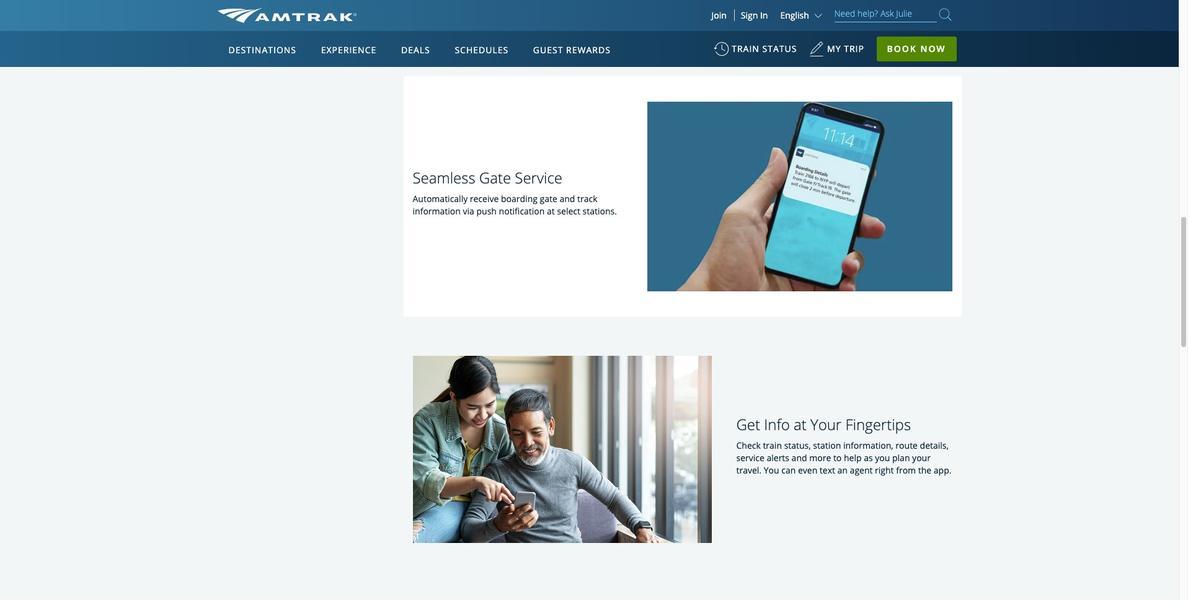 Task type: describe. For each thing, give the bounding box(es) containing it.
gate
[[480, 168, 511, 188]]

destinations
[[229, 44, 297, 56]]

experience
[[321, 44, 377, 56]]

gate
[[540, 193, 558, 205]]

book
[[888, 43, 918, 55]]

destinations button
[[224, 33, 302, 68]]

app.
[[934, 465, 952, 476]]

via
[[463, 205, 475, 217]]

search icon image
[[940, 6, 952, 23]]

information
[[413, 205, 461, 217]]

can
[[782, 465, 796, 476]]

you
[[764, 465, 780, 476]]

at inside "seamless gate service automatically receive boarding gate and track information via push notification at select stations."
[[547, 205, 555, 217]]

my
[[828, 43, 842, 55]]

the
[[919, 465, 932, 476]]

status,
[[785, 440, 811, 452]]

sign in button
[[741, 9, 769, 21]]

amtrak image
[[217, 8, 357, 23]]

in
[[761, 9, 769, 21]]

receive
[[470, 193, 499, 205]]

Please enter your search item search field
[[835, 6, 937, 22]]

english
[[781, 9, 810, 21]]

to
[[834, 452, 842, 464]]

help
[[845, 452, 862, 464]]

service
[[515, 168, 563, 188]]

regions map image
[[264, 104, 562, 277]]

select
[[557, 205, 581, 217]]

my trip button
[[810, 37, 865, 68]]

deals button
[[396, 33, 435, 68]]

more
[[810, 452, 832, 464]]

information,
[[844, 440, 894, 452]]

text
[[820, 465, 836, 476]]

push
[[477, 205, 497, 217]]

get
[[737, 415, 761, 435]]

details,
[[921, 440, 949, 452]]

check
[[737, 440, 761, 452]]

even
[[799, 465, 818, 476]]

join
[[712, 9, 727, 21]]

my trip
[[828, 43, 865, 55]]

service
[[737, 452, 765, 464]]

route
[[896, 440, 918, 452]]

deals
[[401, 44, 430, 56]]

fingertips
[[846, 415, 912, 435]]

you
[[876, 452, 891, 464]]

your
[[811, 415, 842, 435]]

travel.
[[737, 465, 762, 476]]

info
[[765, 415, 790, 435]]

and inside get info at your fingertips check train status, station information, route details, service alerts and more to help as you plan your travel. you can even text an agent right from the app.
[[792, 452, 808, 464]]

an
[[838, 465, 848, 476]]

trip
[[845, 43, 865, 55]]



Task type: locate. For each thing, give the bounding box(es) containing it.
0 horizontal spatial at
[[547, 205, 555, 217]]

now
[[921, 43, 947, 55]]

and down status,
[[792, 452, 808, 464]]

at up status,
[[794, 415, 807, 435]]

book now button
[[877, 37, 957, 61]]

0 horizontal spatial and
[[560, 193, 575, 205]]

sign
[[741, 9, 758, 21]]

rewards
[[567, 44, 611, 56]]

get info at your fingertips check train status, station information, route details, service alerts and more to help as you plan your travel. you can even text an agent right from the app.
[[737, 415, 952, 476]]

english button
[[781, 9, 826, 21]]

book now
[[888, 43, 947, 55]]

and
[[560, 193, 575, 205], [792, 452, 808, 464]]

stations.
[[583, 205, 617, 217]]

schedules link
[[450, 31, 514, 67]]

seamless gate service automatically receive boarding gate and track information via push notification at select stations.
[[413, 168, 617, 217]]

as
[[864, 452, 873, 464]]

boarding
[[501, 193, 538, 205]]

station
[[814, 440, 842, 452]]

status
[[763, 43, 798, 55]]

notification
[[499, 205, 545, 217]]

1 horizontal spatial and
[[792, 452, 808, 464]]

at
[[547, 205, 555, 217], [794, 415, 807, 435]]

from
[[897, 465, 917, 476]]

agent
[[851, 465, 873, 476]]

guest
[[534, 44, 564, 56]]

join button
[[705, 9, 735, 21]]

right
[[876, 465, 895, 476]]

alerts
[[767, 452, 790, 464]]

at down gate
[[547, 205, 555, 217]]

train
[[764, 440, 783, 452]]

banner
[[0, 0, 1180, 287]]

banner containing join
[[0, 0, 1180, 287]]

and up select at top
[[560, 193, 575, 205]]

train
[[732, 43, 760, 55]]

1 horizontal spatial at
[[794, 415, 807, 435]]

at inside get info at your fingertips check train status, station information, route details, service alerts and more to help as you plan your travel. you can even text an agent right from the app.
[[794, 415, 807, 435]]

experience button
[[316, 33, 382, 68]]

schedules
[[455, 44, 509, 56]]

0 vertical spatial at
[[547, 205, 555, 217]]

1 vertical spatial and
[[792, 452, 808, 464]]

guest rewards button
[[529, 33, 616, 68]]

1 vertical spatial at
[[794, 415, 807, 435]]

0 vertical spatial and
[[560, 193, 575, 205]]

application
[[264, 104, 562, 277]]

train status
[[732, 43, 798, 55]]

and inside "seamless gate service automatically receive boarding gate and track information via push notification at select stations."
[[560, 193, 575, 205]]

plan
[[893, 452, 911, 464]]

track
[[578, 193, 598, 205]]

your
[[913, 452, 931, 464]]

train status link
[[714, 37, 798, 68]]

guest rewards
[[534, 44, 611, 56]]

seamless
[[413, 168, 476, 188]]

sign in
[[741, 9, 769, 21]]

automatically
[[413, 193, 468, 205]]



Task type: vqa. For each thing, say whether or not it's contained in the screenshot.
even
yes



